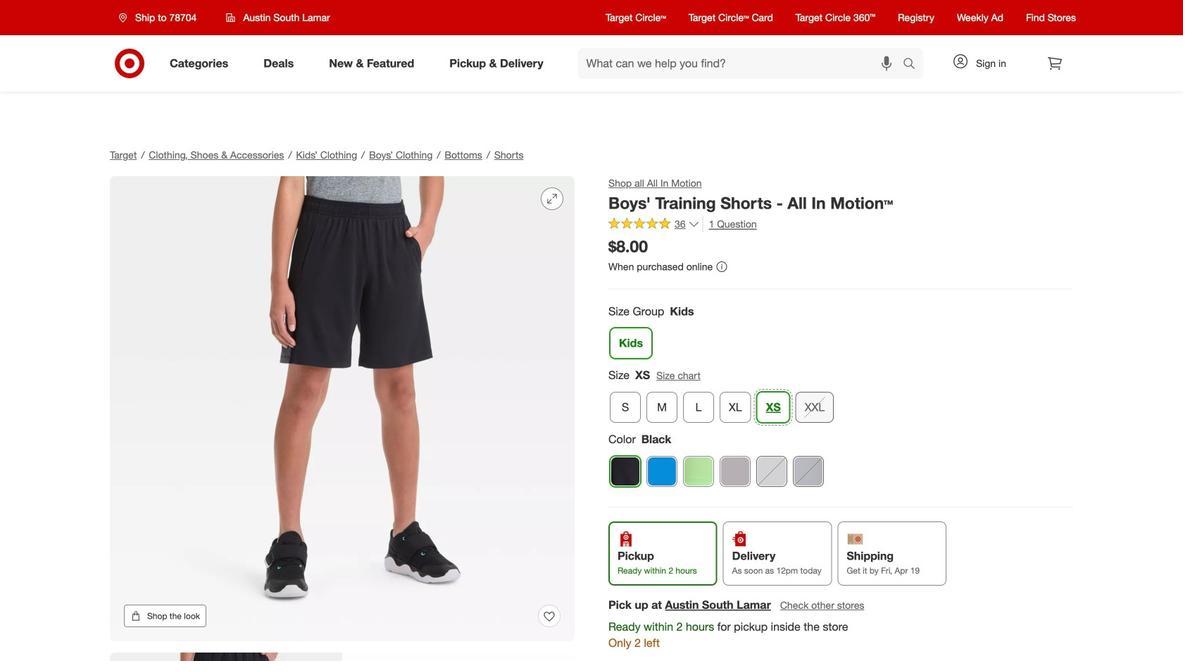 Task type: locate. For each thing, give the bounding box(es) containing it.
1 vertical spatial group
[[607, 367, 1074, 429]]

2 group from the top
[[607, 367, 1074, 429]]

group
[[607, 303, 1074, 364], [607, 367, 1074, 429]]

heather black  - out of stock image
[[758, 457, 787, 486]]

0 vertical spatial group
[[607, 303, 1074, 364]]

green image
[[684, 457, 714, 486]]



Task type: describe. For each thing, give the bounding box(es) containing it.
What can we help you find? suggestions appear below search field
[[578, 48, 907, 79]]

navy blue  - out of stock image
[[794, 457, 824, 486]]

black image
[[611, 457, 641, 486]]

blue image
[[648, 457, 677, 486]]

image gallery element
[[110, 176, 575, 661]]

1 group from the top
[[607, 303, 1074, 364]]

light gray image
[[721, 457, 750, 486]]

boys' training shorts - all in motion™, 1 of 5 image
[[110, 176, 575, 641]]



Task type: vqa. For each thing, say whether or not it's contained in the screenshot.
TVs,
no



